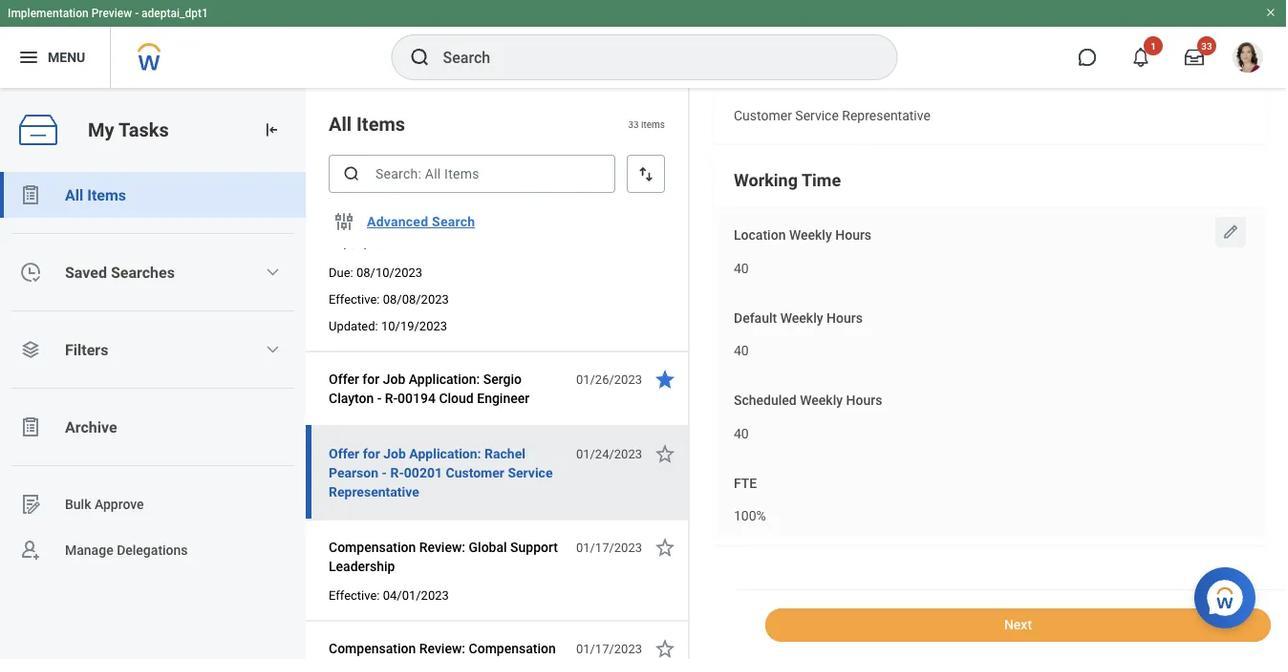 Task type: locate. For each thing, give the bounding box(es) containing it.
approve
[[95, 497, 144, 512]]

effective: up 'updated:'
[[329, 292, 380, 306]]

sort image
[[637, 164, 656, 184]]

1 horizontal spatial -
[[329, 216, 333, 232]]

1 vertical spatial 33
[[628, 118, 639, 130]]

1 vertical spatial application:
[[409, 446, 481, 462]]

33 left items
[[628, 118, 639, 130]]

1 horizontal spatial all items
[[329, 113, 405, 135]]

0 horizontal spatial search image
[[342, 164, 361, 184]]

r- inside offer for job application: rachel pearson ‎- r-00201 customer service representative
[[390, 465, 404, 481]]

3 40 from the top
[[734, 426, 749, 442]]

job inside offer for job application: rachel pearson ‎- r-00201 customer service representative
[[383, 446, 406, 462]]

r- right "pearson"
[[390, 465, 404, 481]]

1 vertical spatial 40 text field
[[734, 332, 749, 365]]

transformation import image
[[262, 120, 281, 140]]

1 horizontal spatial service
[[796, 107, 839, 123]]

application:
[[409, 371, 480, 387], [409, 446, 481, 462]]

‎- right clayton
[[377, 390, 382, 406]]

service inside text field
[[796, 107, 839, 123]]

sergio
[[483, 371, 522, 387]]

0 vertical spatial effective:
[[329, 292, 380, 306]]

service down 'rachel'
[[508, 465, 553, 481]]

updated:
[[329, 319, 378, 333]]

2 vertical spatial hours
[[846, 393, 883, 409]]

default
[[734, 310, 777, 326]]

for inside 'offer for job application: sergio clayton ‎- r-00194 cloud engineer'
[[363, 371, 380, 387]]

33 inside button
[[1202, 40, 1213, 52]]

1 vertical spatial offer
[[329, 446, 360, 462]]

job for 00194
[[383, 371, 406, 387]]

all
[[329, 113, 352, 135], [65, 186, 83, 204]]

0 vertical spatial 08/08/2023
[[329, 236, 400, 251]]

scheduled
[[734, 393, 797, 409]]

2 review: from the top
[[419, 641, 466, 657]]

effective: for effective: 04/01/2023
[[329, 588, 380, 603]]

1 vertical spatial search image
[[342, 164, 361, 184]]

2 vertical spatial weekly
[[800, 393, 843, 409]]

‎- inside 'offer for job application: sergio clayton ‎- r-00194 cloud engineer'
[[377, 390, 382, 406]]

implementation
[[8, 7, 89, 20]]

‎- right "pearson"
[[382, 465, 387, 481]]

1 effective: from the top
[[329, 292, 380, 306]]

33 for 33 items
[[628, 118, 639, 130]]

1 40 text field from the top
[[734, 249, 749, 282]]

0 vertical spatial ‎-
[[377, 390, 382, 406]]

0 horizontal spatial customer
[[446, 465, 505, 481]]

customer
[[734, 107, 792, 123], [446, 465, 505, 481]]

1 for from the top
[[363, 371, 380, 387]]

service
[[796, 107, 839, 123], [508, 465, 553, 481]]

- right "preview"
[[135, 7, 139, 20]]

0 vertical spatial 01/17/2023
[[576, 541, 642, 555]]

offer inside 'offer for job application: sergio clayton ‎- r-00194 cloud engineer'
[[329, 371, 359, 387]]

hours for scheduled weekly hours
[[846, 393, 883, 409]]

all right transformation import image
[[329, 113, 352, 135]]

1 vertical spatial 40
[[734, 343, 749, 359]]

leadership
[[329, 559, 395, 574]]

1 vertical spatial ‎-
[[382, 465, 387, 481]]

1
[[1151, 40, 1156, 52]]

compensation
[[329, 540, 416, 555], [329, 641, 416, 657], [469, 641, 556, 657]]

star image for offer for job application: rachel pearson ‎- r-00201 customer service representative
[[654, 443, 677, 465]]

1 vertical spatial r-
[[390, 465, 404, 481]]

clock check image
[[19, 261, 42, 284]]

1 vertical spatial job
[[383, 446, 406, 462]]

compensation for compensation review: global support leadership
[[329, 540, 416, 555]]

pearson
[[329, 465, 379, 481]]

0 vertical spatial job
[[383, 371, 406, 387]]

0 vertical spatial 40 text field
[[734, 249, 749, 282]]

fte element
[[734, 496, 766, 531]]

1 vertical spatial review:
[[419, 641, 466, 657]]

customer down business
[[734, 107, 792, 123]]

compensation review: compensation
[[329, 641, 556, 660]]

0 vertical spatial representative
[[842, 107, 931, 123]]

2 01/17/2023 from the top
[[576, 642, 642, 656]]

items
[[641, 118, 665, 130]]

r- for 00194
[[385, 390, 398, 406]]

review: left global
[[419, 540, 466, 555]]

service inside offer for job application: rachel pearson ‎- r-00201 customer service representative
[[508, 465, 553, 481]]

close environment banner image
[[1266, 7, 1277, 18]]

all items up review
[[329, 113, 405, 135]]

application: for customer
[[409, 446, 481, 462]]

0 horizontal spatial 33
[[628, 118, 639, 130]]

1 horizontal spatial all
[[329, 113, 352, 135]]

1 vertical spatial customer
[[446, 465, 505, 481]]

items
[[357, 113, 405, 135], [87, 186, 126, 204]]

location
[[734, 227, 786, 243]]

r-
[[385, 390, 398, 406], [390, 465, 404, 481]]

review: inside the compensation review: compensation
[[419, 641, 466, 657]]

1 star image from the top
[[654, 443, 677, 465]]

clipboard image
[[19, 184, 42, 206]]

2 40 from the top
[[734, 343, 749, 359]]

all right clipboard icon
[[65, 186, 83, 204]]

08/08/2023 down apprentice
[[329, 236, 400, 251]]

33 left profile logan mcneil icon at right top
[[1202, 40, 1213, 52]]

40 down location
[[734, 261, 749, 276]]

1 offer from the top
[[329, 371, 359, 387]]

offer up clayton
[[329, 371, 359, 387]]

01/17/2023 for compensation review: compensation
[[576, 642, 642, 656]]

10/19/2023
[[381, 319, 447, 333]]

- down review
[[329, 216, 333, 232]]

profile logan mcneil image
[[1233, 42, 1264, 77]]

working time
[[734, 171, 841, 191]]

2 effective: from the top
[[329, 588, 380, 603]]

40 for scheduled weekly hours
[[734, 426, 749, 442]]

for
[[363, 371, 380, 387], [363, 446, 380, 462]]

0 vertical spatial all
[[329, 113, 352, 135]]

1 vertical spatial 08/08/2023
[[383, 292, 449, 306]]

compensation inside the compensation review: global support leadership
[[329, 540, 416, 555]]

manage
[[65, 543, 113, 558]]

1 vertical spatial all
[[65, 186, 83, 204]]

2 vertical spatial 40
[[734, 426, 749, 442]]

review: down 04/01/2023
[[419, 641, 466, 657]]

0 vertical spatial hours
[[836, 227, 872, 243]]

all items
[[329, 113, 405, 135], [65, 186, 126, 204]]

hours for default weekly hours
[[827, 310, 863, 326]]

review:
[[419, 540, 466, 555], [419, 641, 466, 657]]

hours
[[836, 227, 872, 243], [827, 310, 863, 326], [846, 393, 883, 409]]

‎- for pearson
[[382, 465, 387, 481]]

manage delegations
[[65, 543, 188, 558]]

0 vertical spatial customer
[[734, 107, 792, 123]]

1 01/17/2023 from the top
[[576, 541, 642, 555]]

effective: down leadership
[[329, 588, 380, 603]]

08/08/2023
[[329, 236, 400, 251], [383, 292, 449, 306]]

offer for job application: rachel pearson ‎- r-00201 customer service representative
[[329, 446, 553, 500]]

service down the title
[[796, 107, 839, 123]]

0 horizontal spatial -
[[135, 7, 139, 20]]

weekly right location
[[789, 227, 832, 243]]

r- inside 'offer for job application: sergio clayton ‎- r-00194 cloud engineer'
[[385, 390, 398, 406]]

effective: 04/01/2023
[[329, 588, 449, 603]]

1 horizontal spatial customer
[[734, 107, 792, 123]]

application: inside offer for job application: rachel pearson ‎- r-00201 customer service representative
[[409, 446, 481, 462]]

for up "pearson"
[[363, 446, 380, 462]]

1 vertical spatial 01/17/2023
[[576, 642, 642, 656]]

0 vertical spatial -
[[135, 7, 139, 20]]

application: up the 00201
[[409, 446, 481, 462]]

weekly right default
[[781, 310, 823, 326]]

1 horizontal spatial representative
[[842, 107, 931, 123]]

40 text field down default
[[734, 332, 749, 365]]

0 horizontal spatial representative
[[329, 484, 419, 500]]

2 40 text field from the top
[[734, 332, 749, 365]]

40 text field down location
[[734, 249, 749, 282]]

40
[[734, 261, 749, 276], [734, 343, 749, 359], [734, 426, 749, 442]]

hours for location weekly hours
[[836, 227, 872, 243]]

1 vertical spatial star image
[[654, 536, 677, 559]]

0 vertical spatial r-
[[385, 390, 398, 406]]

list
[[0, 172, 306, 573]]

1 review: from the top
[[419, 540, 466, 555]]

advanced search button
[[359, 203, 483, 241]]

0 vertical spatial search image
[[409, 46, 432, 69]]

0 vertical spatial 40
[[734, 261, 749, 276]]

1 vertical spatial all items
[[65, 186, 126, 204]]

customer service representative
[[734, 107, 931, 123]]

items inside button
[[87, 186, 126, 204]]

0 vertical spatial star image
[[654, 443, 677, 465]]

08/08/2023 up 10/19/2023
[[383, 292, 449, 306]]

menu banner
[[0, 0, 1287, 88]]

representative
[[842, 107, 931, 123], [329, 484, 419, 500]]

time
[[802, 171, 841, 191]]

- inside review employee contracts: lena jung - apprentice office management on 08/08/2023
[[329, 216, 333, 232]]

review: inside the compensation review: global support leadership
[[419, 540, 466, 555]]

3 star image from the top
[[654, 638, 677, 660]]

‎- inside offer for job application: rachel pearson ‎- r-00201 customer service representative
[[382, 465, 387, 481]]

1 vertical spatial -
[[329, 216, 333, 232]]

0 vertical spatial all items
[[329, 113, 405, 135]]

2 offer from the top
[[329, 446, 360, 462]]

job
[[383, 371, 406, 387], [383, 446, 406, 462]]

0 vertical spatial service
[[796, 107, 839, 123]]

weekly for default
[[781, 310, 823, 326]]

review employee contracts: lena jung - apprentice office management on 08/08/2023
[[329, 197, 564, 251]]

contracts:
[[437, 197, 498, 213]]

apprentice
[[337, 216, 401, 232]]

3 40 text field from the top
[[734, 415, 749, 448]]

job for 00201
[[383, 446, 406, 462]]

for for clayton
[[363, 371, 380, 387]]

advanced
[[367, 214, 429, 230]]

bulk approve
[[65, 497, 144, 512]]

r- right clayton
[[385, 390, 398, 406]]

-
[[135, 7, 139, 20], [329, 216, 333, 232]]

review employee contracts: lena jung - apprentice office management on 08/08/2023 button
[[329, 194, 566, 255]]

40 text field
[[734, 249, 749, 282], [734, 332, 749, 365], [734, 415, 749, 448]]

filters
[[65, 341, 108, 359]]

search image
[[409, 46, 432, 69], [342, 164, 361, 184]]

0 vertical spatial for
[[363, 371, 380, 387]]

application: up the cloud at left bottom
[[409, 371, 480, 387]]

40 text field down scheduled
[[734, 415, 749, 448]]

1 horizontal spatial items
[[357, 113, 405, 135]]

saved searches
[[65, 263, 175, 281]]

management
[[444, 216, 523, 232]]

edit image
[[1222, 223, 1241, 242]]

items down my
[[87, 186, 126, 204]]

offer inside offer for job application: rachel pearson ‎- r-00201 customer service representative
[[329, 446, 360, 462]]

0 horizontal spatial service
[[508, 465, 553, 481]]

0 vertical spatial review:
[[419, 540, 466, 555]]

items up the employee
[[357, 113, 405, 135]]

default weekly hours
[[734, 310, 863, 326]]

scheduled weekly hours element
[[734, 414, 749, 449]]

weekly
[[789, 227, 832, 243], [781, 310, 823, 326], [800, 393, 843, 409]]

chevron down image
[[265, 342, 280, 357]]

1 vertical spatial weekly
[[781, 310, 823, 326]]

1 vertical spatial items
[[87, 186, 126, 204]]

items inside item list element
[[357, 113, 405, 135]]

location weekly hours element
[[734, 248, 749, 283]]

all items button
[[0, 172, 306, 218]]

0 horizontal spatial all items
[[65, 186, 126, 204]]

1 vertical spatial effective:
[[329, 588, 380, 603]]

global
[[469, 540, 507, 555]]

Customer Service Representative text field
[[734, 96, 931, 129]]

all items right clipboard icon
[[65, 186, 126, 204]]

2 for from the top
[[363, 446, 380, 462]]

1 vertical spatial hours
[[827, 310, 863, 326]]

updated: 10/19/2023
[[329, 319, 447, 333]]

04/01/2023
[[383, 588, 449, 603]]

offer
[[329, 371, 359, 387], [329, 446, 360, 462]]

for up clayton
[[363, 371, 380, 387]]

0 horizontal spatial all
[[65, 186, 83, 204]]

1 horizontal spatial 33
[[1202, 40, 1213, 52]]

40 down scheduled
[[734, 426, 749, 442]]

review: for global
[[419, 540, 466, 555]]

notifications large image
[[1132, 48, 1151, 67]]

0 horizontal spatial items
[[87, 186, 126, 204]]

00194
[[398, 390, 436, 406]]

40 for default weekly hours
[[734, 343, 749, 359]]

application: inside 'offer for job application: sergio clayton ‎- r-00194 cloud engineer'
[[409, 371, 480, 387]]

0 vertical spatial application:
[[409, 371, 480, 387]]

effective:
[[329, 292, 380, 306], [329, 588, 380, 603]]

0 vertical spatial 33
[[1202, 40, 1213, 52]]

40 down default
[[734, 343, 749, 359]]

due:
[[329, 265, 353, 280]]

2 star image from the top
[[654, 536, 677, 559]]

star image
[[654, 443, 677, 465], [654, 536, 677, 559], [654, 638, 677, 660]]

2 vertical spatial 40 text field
[[734, 415, 749, 448]]

adeptai_dpt1
[[142, 7, 208, 20]]

33 inside item list element
[[628, 118, 639, 130]]

job up the 00201
[[383, 446, 406, 462]]

advanced search
[[367, 214, 475, 230]]

1 vertical spatial representative
[[329, 484, 419, 500]]

tasks
[[118, 119, 169, 141]]

33 items
[[628, 118, 665, 130]]

‎-
[[377, 390, 382, 406], [382, 465, 387, 481]]

offer up "pearson"
[[329, 446, 360, 462]]

for inside offer for job application: rachel pearson ‎- r-00201 customer service representative
[[363, 446, 380, 462]]

weekly right scheduled
[[800, 393, 843, 409]]

next
[[1004, 617, 1032, 633]]

01/17/2023
[[576, 541, 642, 555], [576, 642, 642, 656]]

1 vertical spatial for
[[363, 446, 380, 462]]

job inside 'offer for job application: sergio clayton ‎- r-00194 cloud engineer'
[[383, 371, 406, 387]]

0 vertical spatial items
[[357, 113, 405, 135]]

2 vertical spatial star image
[[654, 638, 677, 660]]

next button
[[766, 609, 1271, 642]]

33
[[1202, 40, 1213, 52], [628, 118, 639, 130]]

1 40 from the top
[[734, 261, 749, 276]]

job up 00194
[[383, 371, 406, 387]]

0 vertical spatial offer
[[329, 371, 359, 387]]

default weekly hours element
[[734, 331, 749, 366]]

0 vertical spatial weekly
[[789, 227, 832, 243]]

customer down 'rachel'
[[446, 465, 505, 481]]

1 vertical spatial service
[[508, 465, 553, 481]]



Task type: describe. For each thing, give the bounding box(es) containing it.
compensation review: compensation button
[[329, 638, 566, 660]]

working
[[734, 171, 798, 191]]

implementation preview -   adeptai_dpt1
[[8, 7, 208, 20]]

all inside button
[[65, 186, 83, 204]]

33 for 33
[[1202, 40, 1213, 52]]

business
[[734, 74, 789, 90]]

Search Workday  search field
[[443, 36, 858, 78]]

r- for 00201
[[390, 465, 404, 481]]

filters button
[[0, 327, 306, 373]]

all items inside item list element
[[329, 113, 405, 135]]

archive button
[[0, 404, 306, 450]]

effective: 08/08/2023
[[329, 292, 449, 306]]

support
[[511, 540, 558, 555]]

bulk approve link
[[0, 482, 306, 528]]

offer for offer for job application: rachel pearson ‎- r-00201 customer service representative
[[329, 446, 360, 462]]

Search: All Items text field
[[329, 155, 616, 193]]

item list element
[[306, 88, 690, 660]]

delegations
[[117, 543, 188, 558]]

my tasks
[[88, 119, 169, 141]]

01/26/2023
[[576, 372, 642, 387]]

40 for location weekly hours
[[734, 261, 749, 276]]

all inside item list element
[[329, 113, 352, 135]]

saved searches button
[[0, 249, 306, 295]]

cloud
[[439, 390, 474, 406]]

engineer
[[477, 390, 530, 406]]

searches
[[111, 263, 175, 281]]

customer inside offer for job application: rachel pearson ‎- r-00201 customer service representative
[[446, 465, 505, 481]]

representative inside offer for job application: rachel pearson ‎- r-00201 customer service representative
[[329, 484, 419, 500]]

jung
[[534, 197, 564, 213]]

list containing all items
[[0, 172, 306, 573]]

bulk
[[65, 497, 91, 512]]

for for pearson
[[363, 446, 380, 462]]

review
[[329, 197, 371, 213]]

search
[[432, 214, 475, 230]]

01/24/2023
[[576, 447, 642, 461]]

employee
[[375, 197, 433, 213]]

representative inside text field
[[842, 107, 931, 123]]

clipboard image
[[19, 416, 42, 439]]

compensation review: global support leadership button
[[329, 536, 566, 578]]

‎- for clayton
[[377, 390, 382, 406]]

preview
[[91, 7, 132, 20]]

office
[[405, 216, 441, 232]]

08/10/2023
[[356, 265, 423, 280]]

fte
[[734, 475, 757, 491]]

perspective image
[[19, 338, 42, 361]]

40 text field for location weekly hours
[[734, 249, 749, 282]]

08/08/2023 inside review employee contracts: lena jung - apprentice office management on 08/08/2023
[[329, 236, 400, 251]]

clayton
[[329, 390, 374, 406]]

business title element
[[734, 95, 931, 130]]

archive
[[65, 418, 117, 436]]

inbox large image
[[1185, 48, 1204, 67]]

my
[[88, 119, 114, 141]]

configure image
[[333, 210, 356, 233]]

- inside menu banner
[[135, 7, 139, 20]]

33 button
[[1174, 36, 1217, 78]]

all items inside button
[[65, 186, 126, 204]]

1 button
[[1120, 36, 1163, 78]]

40 text field for default weekly hours
[[734, 332, 749, 365]]

menu button
[[0, 27, 110, 88]]

40 text field for scheduled weekly hours
[[734, 415, 749, 448]]

lena
[[502, 197, 531, 213]]

offer for offer for job application: sergio clayton ‎- r-00194 cloud engineer
[[329, 371, 359, 387]]

due: 08/10/2023
[[329, 265, 423, 280]]

compensation for compensation review: compensation
[[329, 641, 416, 657]]

rename image
[[19, 493, 42, 516]]

effective: for effective: 08/08/2023
[[329, 292, 380, 306]]

my tasks element
[[0, 88, 306, 660]]

scheduled weekly hours
[[734, 393, 883, 409]]

customer inside text field
[[734, 107, 792, 123]]

star image
[[654, 368, 677, 391]]

saved
[[65, 263, 107, 281]]

menu
[[48, 49, 85, 65]]

location weekly hours
[[734, 227, 872, 243]]

review: for compensation
[[419, 641, 466, 657]]

title
[[792, 74, 818, 90]]

01/17/2023 for compensation review: global support leadership
[[576, 541, 642, 555]]

application: for cloud
[[409, 371, 480, 387]]

offer for job application: rachel pearson ‎- r-00201 customer service representative button
[[329, 443, 566, 504]]

weekly for scheduled
[[800, 393, 843, 409]]

rachel
[[485, 446, 526, 462]]

offer for job application: sergio clayton ‎- r-00194 cloud engineer
[[329, 371, 530, 406]]

1 horizontal spatial search image
[[409, 46, 432, 69]]

chevron down image
[[265, 265, 280, 280]]

manage delegations link
[[0, 528, 306, 573]]

business title
[[734, 74, 818, 90]]

00201
[[404, 465, 443, 481]]

star image for compensation review: compensation
[[654, 638, 677, 660]]

working time element
[[713, 153, 1267, 545]]

on
[[527, 216, 542, 232]]

100% text field
[[734, 497, 766, 530]]

weekly for location
[[789, 227, 832, 243]]

100%
[[734, 509, 766, 524]]

compensation review: global support leadership
[[329, 540, 558, 574]]

user plus image
[[19, 539, 42, 562]]

offer for job application: sergio clayton ‎- r-00194 cloud engineer button
[[329, 368, 566, 410]]

justify image
[[17, 46, 40, 69]]



Task type: vqa. For each thing, say whether or not it's contained in the screenshot.
chevron down small icon for CHART "icon"
no



